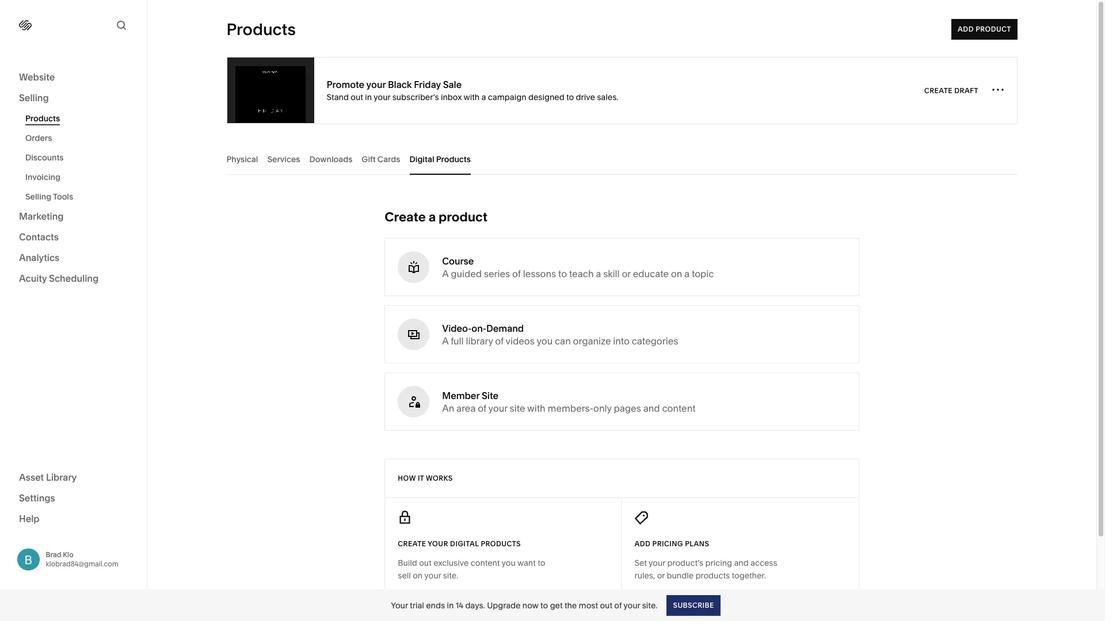 Task type: vqa. For each thing, say whether or not it's contained in the screenshot.
Related Products Encourage customers to explore by suggesting related physical, service, or download products. physical,
no



Task type: describe. For each thing, give the bounding box(es) containing it.
scheduling
[[49, 273, 99, 284]]

get
[[550, 601, 563, 611]]

a inside course a guided series of lessons to teach a skill or educate on a topic
[[442, 268, 449, 280]]

guided
[[451, 268, 482, 280]]

out inside build out exclusive content you want to sell on your site.
[[419, 559, 432, 569]]

orders link
[[25, 128, 134, 148]]

create a product
[[385, 210, 488, 225]]

brad
[[46, 551, 61, 560]]

your down black
[[374, 92, 391, 102]]

add for add pricing plans
[[635, 540, 651, 549]]

or inside course a guided series of lessons to teach a skill or educate on a topic
[[622, 268, 631, 280]]

now
[[523, 601, 539, 611]]

member
[[442, 390, 480, 402]]

black
[[388, 79, 412, 90]]

0 vertical spatial products
[[227, 20, 296, 39]]

create for create a product
[[385, 210, 426, 225]]

settings link
[[19, 492, 128, 506]]

categories
[[632, 335, 679, 347]]

products inside button
[[436, 154, 471, 164]]

asset library link
[[19, 471, 128, 485]]

build
[[398, 559, 417, 569]]

14
[[456, 601, 464, 611]]

on inside course a guided series of lessons to teach a skill or educate on a topic
[[671, 268, 683, 280]]

product
[[976, 25, 1012, 33]]

how it works
[[398, 475, 453, 483]]

exclusive
[[434, 559, 469, 569]]

to left get
[[541, 601, 548, 611]]

tools
[[53, 192, 73, 202]]

downloads
[[310, 154, 353, 164]]

members-
[[548, 403, 594, 414]]

on-
[[472, 323, 487, 334]]

demand
[[487, 323, 524, 334]]

product's
[[668, 559, 704, 569]]

marketing link
[[19, 210, 128, 224]]

klo
[[63, 551, 73, 560]]

add for add product
[[958, 25, 974, 33]]

discounts link
[[25, 148, 134, 168]]

klobrad84@gmail.com
[[46, 560, 119, 569]]

marketing
[[19, 211, 64, 222]]

build out exclusive content you want to sell on your site.
[[398, 559, 546, 582]]

1 horizontal spatial in
[[447, 601, 454, 611]]

with inside member site an area of your site with members-only pages and content
[[528, 403, 546, 414]]

want
[[518, 559, 536, 569]]

invoicing
[[25, 172, 60, 183]]

plans
[[685, 540, 710, 549]]

promote your black friday sale stand out in your subscriber's inbox with a campaign designed to drive sales.
[[327, 79, 619, 102]]

create your digital products
[[398, 540, 521, 549]]

acuity
[[19, 273, 47, 284]]

physical button
[[227, 143, 258, 175]]

library
[[466, 335, 493, 347]]

pricing inside set your product's pricing and access rules, or bundle products together.
[[706, 559, 733, 569]]

acuity scheduling
[[19, 273, 99, 284]]

selling for selling
[[19, 92, 49, 104]]

campaign
[[488, 92, 527, 102]]

educate
[[633, 268, 669, 280]]

into
[[613, 335, 630, 347]]

friday
[[414, 79, 441, 90]]

gift
[[362, 154, 376, 164]]

sale
[[443, 79, 462, 90]]

set your product's pricing and access rules, or bundle products together.
[[635, 559, 778, 582]]

ends
[[426, 601, 445, 611]]

digital
[[450, 540, 479, 549]]

website
[[19, 71, 55, 83]]

create for create your digital products
[[398, 540, 426, 549]]

you inside video-on-demand a full library of videos you can organize into categories
[[537, 335, 553, 347]]

content inside member site an area of your site with members-only pages and content
[[662, 403, 696, 414]]

acuity scheduling link
[[19, 272, 128, 286]]

most
[[579, 601, 598, 611]]

videos
[[506, 335, 535, 347]]

on inside build out exclusive content you want to sell on your site.
[[413, 571, 423, 582]]

create draft
[[925, 86, 979, 95]]

of inside course a guided series of lessons to teach a skill or educate on a topic
[[513, 268, 521, 280]]

teach
[[569, 268, 594, 280]]

organize
[[573, 335, 611, 347]]

services button
[[267, 143, 300, 175]]

your left black
[[367, 79, 386, 90]]

digital
[[410, 154, 434, 164]]

works
[[426, 475, 453, 483]]

services
[[267, 154, 300, 164]]

downloads button
[[310, 143, 353, 175]]

physical
[[227, 154, 258, 164]]

a left skill
[[596, 268, 601, 280]]

skill
[[604, 268, 620, 280]]

rules,
[[635, 571, 656, 582]]

contacts
[[19, 231, 59, 243]]

upgrade
[[487, 601, 521, 611]]

trial
[[410, 601, 424, 611]]

of inside video-on-demand a full library of videos you can organize into categories
[[495, 335, 504, 347]]



Task type: locate. For each thing, give the bounding box(es) containing it.
2 vertical spatial products
[[436, 154, 471, 164]]

digital products
[[410, 154, 471, 164]]

2 horizontal spatial out
[[600, 601, 613, 611]]

topic
[[692, 268, 714, 280]]

and
[[644, 403, 660, 414], [734, 559, 749, 569]]

stand
[[327, 92, 349, 102]]

0 horizontal spatial with
[[464, 92, 480, 102]]

1 horizontal spatial site.
[[643, 601, 658, 611]]

video-on-demand a full library of videos you can organize into categories
[[442, 323, 679, 347]]

subscriber's
[[393, 92, 439, 102]]

a
[[442, 268, 449, 280], [442, 335, 449, 347]]

asset
[[19, 472, 44, 483]]

1 vertical spatial you
[[502, 559, 516, 569]]

1 horizontal spatial pricing
[[706, 559, 733, 569]]

analytics link
[[19, 252, 128, 265]]

create inside button
[[925, 86, 953, 95]]

in right stand
[[365, 92, 372, 102]]

1 vertical spatial site.
[[643, 601, 658, 611]]

selling tools link
[[25, 187, 134, 207]]

your down rules,
[[624, 601, 641, 611]]

0 horizontal spatial pricing
[[653, 540, 684, 549]]

0 vertical spatial add
[[958, 25, 974, 33]]

1 horizontal spatial out
[[419, 559, 432, 569]]

0 vertical spatial site.
[[443, 571, 459, 582]]

out right "build"
[[419, 559, 432, 569]]

and inside member site an area of your site with members-only pages and content
[[644, 403, 660, 414]]

2 horizontal spatial products
[[436, 154, 471, 164]]

0 horizontal spatial products
[[25, 113, 60, 124]]

0 horizontal spatial on
[[413, 571, 423, 582]]

1 vertical spatial products
[[25, 113, 60, 124]]

website link
[[19, 71, 128, 85]]

0 horizontal spatial you
[[502, 559, 516, 569]]

a down course
[[442, 268, 449, 280]]

help link
[[19, 513, 40, 525]]

of down demand
[[495, 335, 504, 347]]

promote
[[327, 79, 365, 90]]

0 vertical spatial products
[[481, 540, 521, 549]]

to inside promote your black friday sale stand out in your subscriber's inbox with a campaign designed to drive sales.
[[567, 92, 574, 102]]

products up want
[[481, 540, 521, 549]]

0 vertical spatial out
[[351, 92, 363, 102]]

draft
[[955, 86, 979, 95]]

and inside set your product's pricing and access rules, or bundle products together.
[[734, 559, 749, 569]]

selling tools
[[25, 192, 73, 202]]

1 vertical spatial or
[[657, 571, 665, 582]]

0 horizontal spatial products
[[481, 540, 521, 549]]

pages
[[614, 403, 641, 414]]

designed
[[529, 92, 565, 102]]

your down exclusive
[[425, 571, 441, 582]]

a inside video-on-demand a full library of videos you can organize into categories
[[442, 335, 449, 347]]

brad klo klobrad84@gmail.com
[[46, 551, 119, 569]]

you left want
[[502, 559, 516, 569]]

content down digital
[[471, 559, 500, 569]]

1 horizontal spatial add
[[958, 25, 974, 33]]

with right site
[[528, 403, 546, 414]]

full
[[451, 335, 464, 347]]

your trial ends in 14 days. upgrade now to get the most out of your site.
[[391, 601, 658, 611]]

a left campaign
[[482, 92, 486, 102]]

area
[[457, 403, 476, 414]]

together.
[[732, 571, 766, 582]]

with right inbox
[[464, 92, 480, 102]]

contacts link
[[19, 231, 128, 245]]

products
[[227, 20, 296, 39], [25, 113, 60, 124], [436, 154, 471, 164]]

to right want
[[538, 559, 546, 569]]

to inside build out exclusive content you want to sell on your site.
[[538, 559, 546, 569]]

of right series
[[513, 268, 521, 280]]

1 horizontal spatial products
[[696, 571, 730, 582]]

1 a from the top
[[442, 268, 449, 280]]

video-
[[442, 323, 472, 334]]

tab list
[[227, 143, 1018, 175]]

0 horizontal spatial out
[[351, 92, 363, 102]]

2 vertical spatial create
[[398, 540, 426, 549]]

products down product's
[[696, 571, 730, 582]]

with
[[464, 92, 480, 102], [528, 403, 546, 414]]

add
[[958, 25, 974, 33], [635, 540, 651, 549]]

1 vertical spatial selling
[[25, 192, 51, 202]]

0 vertical spatial with
[[464, 92, 480, 102]]

how
[[398, 475, 416, 483]]

selling down website
[[19, 92, 49, 104]]

site
[[482, 390, 499, 402]]

library
[[46, 472, 77, 483]]

0 horizontal spatial or
[[622, 268, 631, 280]]

1 vertical spatial products
[[696, 571, 730, 582]]

selling
[[19, 92, 49, 104], [25, 192, 51, 202]]

you left can
[[537, 335, 553, 347]]

1 vertical spatial a
[[442, 335, 449, 347]]

pricing
[[653, 540, 684, 549], [706, 559, 733, 569]]

series
[[484, 268, 510, 280]]

it
[[418, 475, 424, 483]]

products inside set your product's pricing and access rules, or bundle products together.
[[696, 571, 730, 582]]

to
[[567, 92, 574, 102], [559, 268, 567, 280], [538, 559, 546, 569], [541, 601, 548, 611]]

product
[[439, 210, 488, 225]]

1 vertical spatial create
[[385, 210, 426, 225]]

0 vertical spatial a
[[442, 268, 449, 280]]

pricing down plans
[[706, 559, 733, 569]]

a left topic
[[685, 268, 690, 280]]

out inside promote your black friday sale stand out in your subscriber's inbox with a campaign designed to drive sales.
[[351, 92, 363, 102]]

products
[[481, 540, 521, 549], [696, 571, 730, 582]]

1 vertical spatial on
[[413, 571, 423, 582]]

your down site
[[489, 403, 508, 414]]

1 vertical spatial with
[[528, 403, 546, 414]]

and up together.
[[734, 559, 749, 569]]

content inside build out exclusive content you want to sell on your site.
[[471, 559, 500, 569]]

digital products button
[[410, 143, 471, 175]]

out right most
[[600, 601, 613, 611]]

only
[[594, 403, 612, 414]]

invoicing link
[[25, 168, 134, 187]]

sales.
[[597, 92, 619, 102]]

1 vertical spatial in
[[447, 601, 454, 611]]

1 vertical spatial content
[[471, 559, 500, 569]]

create for create draft
[[925, 86, 953, 95]]

your inside member site an area of your site with members-only pages and content
[[489, 403, 508, 414]]

0 horizontal spatial site.
[[443, 571, 459, 582]]

add pricing plans
[[635, 540, 710, 549]]

pricing up product's
[[653, 540, 684, 549]]

create draft button
[[925, 80, 979, 101]]

1 horizontal spatial on
[[671, 268, 683, 280]]

your
[[391, 601, 408, 611]]

in inside promote your black friday sale stand out in your subscriber's inbox with a campaign designed to drive sales.
[[365, 92, 372, 102]]

add inside button
[[958, 25, 974, 33]]

days.
[[466, 601, 485, 611]]

1 vertical spatial pricing
[[706, 559, 733, 569]]

your right set
[[649, 559, 666, 569]]

on right educate
[[671, 268, 683, 280]]

you
[[537, 335, 553, 347], [502, 559, 516, 569]]

discounts
[[25, 153, 64, 163]]

0 horizontal spatial content
[[471, 559, 500, 569]]

0 horizontal spatial and
[[644, 403, 660, 414]]

access
[[751, 559, 778, 569]]

in left 14 on the bottom left of the page
[[447, 601, 454, 611]]

member site an area of your site with members-only pages and content
[[442, 390, 696, 414]]

2 a from the top
[[442, 335, 449, 347]]

or inside set your product's pricing and access rules, or bundle products together.
[[657, 571, 665, 582]]

0 horizontal spatial add
[[635, 540, 651, 549]]

an
[[442, 403, 455, 414]]

1 horizontal spatial content
[[662, 403, 696, 414]]

selling link
[[19, 92, 128, 105]]

your
[[367, 79, 386, 90], [374, 92, 391, 102], [489, 403, 508, 414], [428, 540, 448, 549], [649, 559, 666, 569], [425, 571, 441, 582], [624, 601, 641, 611]]

your up exclusive
[[428, 540, 448, 549]]

1 vertical spatial and
[[734, 559, 749, 569]]

analytics
[[19, 252, 59, 264]]

1 vertical spatial out
[[419, 559, 432, 569]]

orders
[[25, 133, 52, 143]]

0 vertical spatial in
[[365, 92, 372, 102]]

1 vertical spatial add
[[635, 540, 651, 549]]

of right most
[[615, 601, 622, 611]]

subscribe button
[[667, 596, 721, 616]]

help
[[19, 513, 40, 525]]

0 vertical spatial content
[[662, 403, 696, 414]]

subscribe
[[673, 601, 715, 610]]

with inside promote your black friday sale stand out in your subscriber's inbox with a campaign designed to drive sales.
[[464, 92, 480, 102]]

site.
[[443, 571, 459, 582], [643, 601, 658, 611]]

products link
[[25, 109, 134, 128]]

to left the drive
[[567, 92, 574, 102]]

course
[[442, 255, 474, 267]]

0 horizontal spatial in
[[365, 92, 372, 102]]

and right pages at the bottom of page
[[644, 403, 660, 414]]

1 horizontal spatial products
[[227, 20, 296, 39]]

2 vertical spatial out
[[600, 601, 613, 611]]

your inside set your product's pricing and access rules, or bundle products together.
[[649, 559, 666, 569]]

0 vertical spatial selling
[[19, 92, 49, 104]]

1 horizontal spatial with
[[528, 403, 546, 414]]

site. down exclusive
[[443, 571, 459, 582]]

selling inside 'link'
[[25, 192, 51, 202]]

or right skill
[[622, 268, 631, 280]]

out down promote
[[351, 92, 363, 102]]

of inside member site an area of your site with members-only pages and content
[[478, 403, 487, 414]]

to inside course a guided series of lessons to teach a skill or educate on a topic
[[559, 268, 567, 280]]

0 vertical spatial or
[[622, 268, 631, 280]]

can
[[555, 335, 571, 347]]

bundle
[[667, 571, 694, 582]]

selling for selling tools
[[25, 192, 51, 202]]

1 horizontal spatial you
[[537, 335, 553, 347]]

selling up marketing
[[25, 192, 51, 202]]

add up set
[[635, 540, 651, 549]]

create
[[925, 86, 953, 95], [385, 210, 426, 225], [398, 540, 426, 549]]

0 vertical spatial on
[[671, 268, 683, 280]]

gift cards button
[[362, 143, 401, 175]]

content right pages at the bottom of page
[[662, 403, 696, 414]]

or right rules,
[[657, 571, 665, 582]]

a left the product
[[429, 210, 436, 225]]

add product button
[[952, 19, 1018, 40]]

add left the product
[[958, 25, 974, 33]]

1 horizontal spatial and
[[734, 559, 749, 569]]

site. inside build out exclusive content you want to sell on your site.
[[443, 571, 459, 582]]

you inside build out exclusive content you want to sell on your site.
[[502, 559, 516, 569]]

0 vertical spatial you
[[537, 335, 553, 347]]

on right sell
[[413, 571, 423, 582]]

a inside promote your black friday sale stand out in your subscriber's inbox with a campaign designed to drive sales.
[[482, 92, 486, 102]]

1 horizontal spatial or
[[657, 571, 665, 582]]

products inside "link"
[[25, 113, 60, 124]]

0 vertical spatial create
[[925, 86, 953, 95]]

or
[[622, 268, 631, 280], [657, 571, 665, 582]]

0 vertical spatial and
[[644, 403, 660, 414]]

a left 'full'
[[442, 335, 449, 347]]

0 vertical spatial pricing
[[653, 540, 684, 549]]

lessons
[[523, 268, 556, 280]]

to left teach
[[559, 268, 567, 280]]

site. down rules,
[[643, 601, 658, 611]]

the
[[565, 601, 577, 611]]

tab list containing physical
[[227, 143, 1018, 175]]

of down site
[[478, 403, 487, 414]]

your inside build out exclusive content you want to sell on your site.
[[425, 571, 441, 582]]

content
[[662, 403, 696, 414], [471, 559, 500, 569]]



